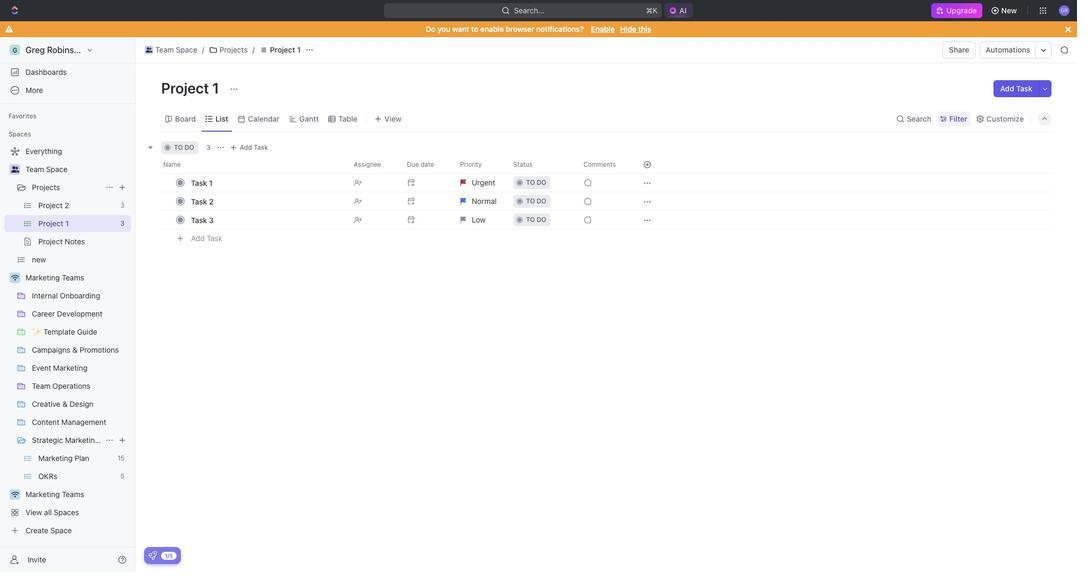 Task type: vqa. For each thing, say whether or not it's contained in the screenshot.
'Docs' inside the Docs link
no



Task type: locate. For each thing, give the bounding box(es) containing it.
strategic marketing plan link
[[32, 432, 116, 449]]

0 vertical spatial project 1 link
[[257, 44, 303, 56]]

project notes link
[[38, 234, 129, 251]]

1 horizontal spatial spaces
[[54, 509, 79, 518]]

marketing up okrs
[[38, 454, 73, 463]]

marketing teams for marketing teams 'link' corresponding to wifi image at the left of the page
[[26, 273, 84, 282]]

add task
[[1000, 84, 1032, 93], [240, 144, 268, 152], [191, 234, 222, 243]]

add task up the name dropdown button
[[240, 144, 268, 152]]

project
[[270, 45, 295, 54], [161, 79, 209, 97], [38, 201, 63, 210], [38, 219, 63, 228], [38, 237, 63, 246]]

automations button
[[981, 42, 1036, 58]]

teams down okrs link
[[62, 490, 84, 499]]

& down ✨ template guide link
[[72, 346, 78, 355]]

add task button up the name dropdown button
[[227, 141, 272, 154]]

customize button
[[973, 111, 1027, 126]]

all
[[44, 509, 52, 518]]

3 down '‎task 2'
[[209, 216, 214, 225]]

enable
[[591, 24, 615, 34]]

0 vertical spatial project 1
[[270, 45, 301, 54]]

plan up okrs link
[[75, 454, 89, 463]]

1 horizontal spatial &
[[72, 346, 78, 355]]

1 vertical spatial teams
[[62, 490, 84, 499]]

view button
[[371, 111, 405, 126]]

&
[[72, 346, 78, 355], [62, 400, 68, 409]]

marketing plan
[[38, 454, 89, 463]]

calendar
[[248, 114, 280, 123]]

0 vertical spatial projects link
[[206, 44, 250, 56]]

projects inside tree
[[32, 183, 60, 192]]

2 to do button from the top
[[507, 192, 577, 211]]

team for team operations link
[[32, 382, 50, 391]]

1 ‎task from the top
[[191, 178, 207, 187]]

more
[[26, 86, 43, 95]]

do for normal
[[537, 197, 546, 205]]

0 vertical spatial spaces
[[9, 130, 31, 138]]

view inside tree
[[26, 509, 42, 518]]

marketing for marketing teams 'link' corresponding to wifi image at the left of the page
[[26, 273, 60, 282]]

to do button
[[507, 173, 577, 193], [507, 192, 577, 211], [507, 211, 577, 230]]

2 up task 3 in the left of the page
[[209, 197, 214, 206]]

& left design
[[62, 400, 68, 409]]

marketing teams link down okrs link
[[26, 487, 129, 504]]

& inside creative & design link
[[62, 400, 68, 409]]

marketing down okrs
[[26, 490, 60, 499]]

1 vertical spatial team space
[[26, 165, 67, 174]]

0 horizontal spatial team space link
[[26, 161, 129, 178]]

view for view all spaces
[[26, 509, 42, 518]]

task down '‎task 2'
[[191, 216, 207, 225]]

0 vertical spatial team
[[155, 45, 174, 54]]

project notes
[[38, 237, 85, 246]]

3
[[206, 144, 211, 152], [120, 202, 124, 210], [209, 216, 214, 225], [120, 220, 124, 228]]

0 vertical spatial projects
[[220, 45, 248, 54]]

add task button up customize at the right top
[[994, 80, 1039, 97]]

0 horizontal spatial team space
[[26, 165, 67, 174]]

1 vertical spatial projects
[[32, 183, 60, 192]]

user group image inside sidebar 'navigation'
[[11, 166, 19, 173]]

2 up project notes
[[65, 201, 69, 210]]

team right workspace
[[155, 45, 174, 54]]

want
[[452, 24, 469, 34]]

calendar link
[[246, 111, 280, 126]]

1 horizontal spatial add
[[240, 144, 252, 152]]

gr
[[1061, 7, 1068, 13]]

name button
[[161, 156, 347, 173]]

onboarding checklist button image
[[148, 552, 157, 561]]

tree containing everything
[[4, 143, 131, 540]]

view
[[385, 114, 402, 123], [26, 509, 42, 518]]

marketing teams for wifi icon marketing teams 'link'
[[26, 490, 84, 499]]

/
[[202, 45, 204, 54], [252, 45, 255, 54]]

due
[[407, 161, 419, 169]]

view all spaces link
[[4, 505, 129, 522]]

project 1 link
[[257, 44, 303, 56], [38, 215, 116, 232]]

0 vertical spatial add task
[[1000, 84, 1032, 93]]

automations
[[986, 45, 1030, 54]]

1 horizontal spatial /
[[252, 45, 255, 54]]

add task down task 3 in the left of the page
[[191, 234, 222, 243]]

everything link
[[4, 143, 129, 160]]

dashboards link
[[4, 64, 131, 81]]

1 inside tree
[[65, 219, 69, 228]]

0 horizontal spatial projects
[[32, 183, 60, 192]]

marketing down content management link
[[65, 436, 99, 445]]

name
[[163, 161, 181, 169]]

event marketing
[[32, 364, 87, 373]]

marketing for marketing plan link
[[38, 454, 73, 463]]

project for project 2 link on the top of page
[[38, 201, 63, 210]]

1 vertical spatial team
[[26, 165, 44, 174]]

campaigns
[[32, 346, 70, 355]]

okrs
[[38, 472, 57, 481]]

team space
[[155, 45, 197, 54], [26, 165, 67, 174]]

to for normal
[[526, 197, 535, 205]]

0 horizontal spatial project 1 link
[[38, 215, 116, 232]]

you
[[438, 24, 450, 34]]

marketing up internal
[[26, 273, 60, 282]]

to do for normal
[[526, 197, 546, 205]]

0 vertical spatial &
[[72, 346, 78, 355]]

1 vertical spatial ‎task
[[191, 197, 207, 206]]

user group image
[[146, 47, 152, 53], [11, 166, 19, 173]]

1 horizontal spatial view
[[385, 114, 402, 123]]

new
[[1001, 6, 1017, 15]]

spaces up create space link
[[54, 509, 79, 518]]

robinson's
[[47, 45, 91, 55]]

marketing teams up internal
[[26, 273, 84, 282]]

1 marketing teams from the top
[[26, 273, 84, 282]]

1 vertical spatial marketing teams
[[26, 490, 84, 499]]

0 horizontal spatial add task
[[191, 234, 222, 243]]

1 horizontal spatial projects link
[[206, 44, 250, 56]]

1 vertical spatial space
[[46, 165, 67, 174]]

project inside project notes link
[[38, 237, 63, 246]]

ai button
[[665, 3, 693, 18]]

2 ‎task from the top
[[191, 197, 207, 206]]

2 vertical spatial space
[[50, 527, 72, 536]]

1 teams from the top
[[62, 273, 84, 282]]

1 vertical spatial spaces
[[54, 509, 79, 518]]

& inside campaigns & promotions link
[[72, 346, 78, 355]]

0 vertical spatial marketing teams link
[[26, 270, 129, 287]]

‎task for ‎task 2
[[191, 197, 207, 206]]

to for low
[[526, 216, 535, 224]]

1 horizontal spatial team space
[[155, 45, 197, 54]]

2 inside sidebar 'navigation'
[[65, 201, 69, 210]]

✨
[[32, 328, 41, 337]]

1 horizontal spatial projects
[[220, 45, 248, 54]]

space
[[176, 45, 197, 54], [46, 165, 67, 174], [50, 527, 72, 536]]

1 / from the left
[[202, 45, 204, 54]]

2 vertical spatial add
[[191, 234, 205, 243]]

1 marketing teams link from the top
[[26, 270, 129, 287]]

tree
[[4, 143, 131, 540]]

add task up customize at the right top
[[1000, 84, 1032, 93]]

add for topmost "add task" button
[[1000, 84, 1014, 93]]

teams down new link
[[62, 273, 84, 282]]

2 horizontal spatial add task
[[1000, 84, 1032, 93]]

1 horizontal spatial team space link
[[142, 44, 200, 56]]

1 vertical spatial projects link
[[32, 179, 101, 196]]

upgrade
[[946, 6, 977, 15]]

0 vertical spatial team space link
[[142, 44, 200, 56]]

to do button for normal
[[507, 192, 577, 211]]

0 vertical spatial teams
[[62, 273, 84, 282]]

1 horizontal spatial user group image
[[146, 47, 152, 53]]

0 horizontal spatial plan
[[75, 454, 89, 463]]

task 3
[[191, 216, 214, 225]]

task inside 'link'
[[191, 216, 207, 225]]

0 horizontal spatial 2
[[65, 201, 69, 210]]

project inside project 2 link
[[38, 201, 63, 210]]

1 vertical spatial marketing teams link
[[26, 487, 129, 504]]

team down everything
[[26, 165, 44, 174]]

2 horizontal spatial add
[[1000, 84, 1014, 93]]

spaces down the favorites button
[[9, 130, 31, 138]]

team space inside tree
[[26, 165, 67, 174]]

0 horizontal spatial /
[[202, 45, 204, 54]]

0 horizontal spatial view
[[26, 509, 42, 518]]

‎task
[[191, 178, 207, 187], [191, 197, 207, 206]]

to do for low
[[526, 216, 546, 224]]

plan down management
[[101, 436, 116, 445]]

1 horizontal spatial 2
[[209, 197, 214, 206]]

onboarding checklist button element
[[148, 552, 157, 561]]

plan
[[101, 436, 116, 445], [75, 454, 89, 463]]

marketing teams
[[26, 273, 84, 282], [26, 490, 84, 499]]

‎task up '‎task 2'
[[191, 178, 207, 187]]

to do for urgent
[[526, 179, 546, 187]]

new
[[32, 255, 46, 264]]

0 vertical spatial space
[[176, 45, 197, 54]]

notes
[[65, 237, 85, 246]]

search button
[[893, 111, 935, 126]]

team
[[155, 45, 174, 54], [26, 165, 44, 174], [32, 382, 50, 391]]

do
[[185, 144, 194, 152], [537, 179, 546, 187], [537, 197, 546, 205], [537, 216, 546, 224]]

add task button down task 3 in the left of the page
[[186, 232, 227, 245]]

add for bottom "add task" button
[[191, 234, 205, 243]]

0 horizontal spatial project 1
[[38, 219, 69, 228]]

1 horizontal spatial project 1
[[161, 79, 223, 97]]

tree inside sidebar 'navigation'
[[4, 143, 131, 540]]

priority button
[[454, 156, 507, 173]]

3 up ‎task 1
[[206, 144, 211, 152]]

view for view
[[385, 114, 402, 123]]

spaces
[[9, 130, 31, 138], [54, 509, 79, 518]]

1 horizontal spatial plan
[[101, 436, 116, 445]]

‎task 1 link
[[188, 175, 345, 191]]

‎task down ‎task 1
[[191, 197, 207, 206]]

2 vertical spatial project 1
[[38, 219, 69, 228]]

view left all
[[26, 509, 42, 518]]

‎task 1
[[191, 178, 213, 187]]

plan inside strategic marketing plan link
[[101, 436, 116, 445]]

low
[[472, 215, 486, 224]]

task
[[1016, 84, 1032, 93], [254, 144, 268, 152], [191, 216, 207, 225], [207, 234, 222, 243]]

view inside button
[[385, 114, 402, 123]]

0 horizontal spatial &
[[62, 400, 68, 409]]

view button
[[371, 106, 405, 131]]

1 vertical spatial add
[[240, 144, 252, 152]]

1 horizontal spatial add task
[[240, 144, 268, 152]]

1 vertical spatial &
[[62, 400, 68, 409]]

creative
[[32, 400, 60, 409]]

3 to do button from the top
[[507, 211, 577, 230]]

1 vertical spatial team space link
[[26, 161, 129, 178]]

0 horizontal spatial add
[[191, 234, 205, 243]]

0 vertical spatial marketing teams
[[26, 273, 84, 282]]

0 vertical spatial plan
[[101, 436, 116, 445]]

0 vertical spatial view
[[385, 114, 402, 123]]

strategic
[[32, 436, 63, 445]]

add up customize at the right top
[[1000, 84, 1014, 93]]

1 vertical spatial project 1 link
[[38, 215, 116, 232]]

2 marketing teams from the top
[[26, 490, 84, 499]]

content management
[[32, 418, 106, 427]]

development
[[57, 310, 102, 319]]

add down task 3 in the left of the page
[[191, 234, 205, 243]]

projects link
[[206, 44, 250, 56], [32, 179, 101, 196]]

2 vertical spatial team
[[32, 382, 50, 391]]

marketing teams link up onboarding
[[26, 270, 129, 287]]

filter button
[[937, 111, 971, 126]]

0 vertical spatial ‎task
[[191, 178, 207, 187]]

to do
[[174, 144, 194, 152], [526, 179, 546, 187], [526, 197, 546, 205], [526, 216, 546, 224]]

1 vertical spatial plan
[[75, 454, 89, 463]]

spaces inside tree
[[54, 509, 79, 518]]

date
[[421, 161, 434, 169]]

1 vertical spatial user group image
[[11, 166, 19, 173]]

due date
[[407, 161, 434, 169]]

task down task 3 in the left of the page
[[207, 234, 222, 243]]

gr button
[[1056, 2, 1073, 19]]

add up the name dropdown button
[[240, 144, 252, 152]]

team down event
[[32, 382, 50, 391]]

2 marketing teams link from the top
[[26, 487, 129, 504]]

0 horizontal spatial user group image
[[11, 166, 19, 173]]

1
[[297, 45, 301, 54], [212, 79, 219, 97], [209, 178, 213, 187], [65, 219, 69, 228]]

0 vertical spatial add
[[1000, 84, 1014, 93]]

strategic marketing plan
[[32, 436, 116, 445]]

view right table
[[385, 114, 402, 123]]

1 vertical spatial view
[[26, 509, 42, 518]]

1 to do button from the top
[[507, 173, 577, 193]]

2 teams from the top
[[62, 490, 84, 499]]

marketing teams up "view all spaces"
[[26, 490, 84, 499]]

marketing
[[26, 273, 60, 282], [53, 364, 87, 373], [65, 436, 99, 445], [38, 454, 73, 463], [26, 490, 60, 499]]



Task type: describe. For each thing, give the bounding box(es) containing it.
0 vertical spatial team space
[[155, 45, 197, 54]]

notifications?
[[536, 24, 584, 34]]

favorites button
[[4, 110, 41, 123]]

project 2 link
[[38, 197, 116, 214]]

career
[[32, 310, 55, 319]]

& for campaigns
[[72, 346, 78, 355]]

customize
[[987, 114, 1024, 123]]

to for urgent
[[526, 179, 535, 187]]

1/5
[[165, 553, 173, 559]]

⌘k
[[646, 6, 658, 15]]

& for creative
[[62, 400, 68, 409]]

2 horizontal spatial project 1
[[270, 45, 301, 54]]

marketing teams link for wifi image at the left of the page
[[26, 270, 129, 287]]

invite
[[28, 556, 46, 565]]

creative & design link
[[32, 396, 129, 413]]

campaigns & promotions link
[[32, 342, 129, 359]]

project 2
[[38, 201, 69, 210]]

normal button
[[454, 192, 507, 211]]

internal onboarding
[[32, 291, 100, 301]]

project for project notes link
[[38, 237, 63, 246]]

do for low
[[537, 216, 546, 224]]

ai
[[679, 6, 687, 15]]

assignee button
[[347, 156, 401, 173]]

gantt link
[[297, 111, 319, 126]]

0 vertical spatial user group image
[[146, 47, 152, 53]]

task up the name dropdown button
[[254, 144, 268, 152]]

0 horizontal spatial projects link
[[32, 179, 101, 196]]

1 vertical spatial project 1
[[161, 79, 223, 97]]

do you want to enable browser notifications? enable hide this
[[426, 24, 651, 34]]

15
[[118, 455, 124, 463]]

do for urgent
[[537, 179, 546, 187]]

view all spaces
[[26, 509, 79, 518]]

greg robinson's workspace, , element
[[10, 45, 20, 55]]

due date button
[[401, 156, 454, 173]]

marketing up operations
[[53, 364, 87, 373]]

new link
[[32, 252, 129, 269]]

3 up project notes link
[[120, 220, 124, 228]]

onboarding
[[60, 291, 100, 301]]

0 horizontal spatial spaces
[[9, 130, 31, 138]]

team for bottom team space link
[[26, 165, 44, 174]]

marketing teams link for wifi icon
[[26, 487, 129, 504]]

enable
[[480, 24, 504, 34]]

2 for project 2
[[65, 201, 69, 210]]

this
[[638, 24, 651, 34]]

table
[[339, 114, 357, 123]]

management
[[61, 418, 106, 427]]

2 / from the left
[[252, 45, 255, 54]]

1 vertical spatial add task
[[240, 144, 268, 152]]

design
[[70, 400, 93, 409]]

1 horizontal spatial project 1 link
[[257, 44, 303, 56]]

normal
[[472, 197, 497, 206]]

create space link
[[4, 523, 129, 540]]

plan inside marketing plan link
[[75, 454, 89, 463]]

0 vertical spatial add task button
[[994, 80, 1039, 97]]

comments button
[[577, 156, 630, 173]]

board
[[175, 114, 196, 123]]

search...
[[514, 6, 545, 15]]

status
[[513, 161, 533, 169]]

workspace
[[93, 45, 137, 55]]

hide
[[620, 24, 636, 34]]

project for bottom 'project 1' link
[[38, 219, 63, 228]]

wifi image
[[11, 275, 19, 281]]

dashboards
[[26, 68, 67, 77]]

new button
[[986, 2, 1023, 19]]

template
[[44, 328, 75, 337]]

operations
[[52, 382, 90, 391]]

table link
[[336, 111, 357, 126]]

browser
[[506, 24, 534, 34]]

g
[[12, 46, 17, 54]]

to do button for urgent
[[507, 173, 577, 193]]

list link
[[213, 111, 228, 126]]

event
[[32, 364, 51, 373]]

‎task 2
[[191, 197, 214, 206]]

share
[[949, 45, 969, 54]]

3 right project 2 link on the top of page
[[120, 202, 124, 210]]

marketing plan link
[[38, 451, 113, 468]]

content management link
[[32, 414, 129, 431]]

to do button for low
[[507, 211, 577, 230]]

marketing for wifi icon marketing teams 'link'
[[26, 490, 60, 499]]

task 3 link
[[188, 212, 345, 228]]

project 1 inside tree
[[38, 219, 69, 228]]

3 inside 'link'
[[209, 216, 214, 225]]

status button
[[507, 156, 577, 173]]

career development
[[32, 310, 102, 319]]

event marketing link
[[32, 360, 129, 377]]

upgrade link
[[932, 3, 982, 18]]

✨ template guide link
[[32, 324, 129, 341]]

more button
[[4, 82, 131, 99]]

teams for marketing teams 'link' corresponding to wifi image at the left of the page
[[62, 273, 84, 282]]

internal onboarding link
[[32, 288, 129, 305]]

share button
[[943, 41, 976, 59]]

‎task 2 link
[[188, 194, 345, 209]]

1 vertical spatial add task button
[[227, 141, 272, 154]]

teams for wifi icon marketing teams 'link'
[[62, 490, 84, 499]]

board link
[[173, 111, 196, 126]]

greg
[[26, 45, 45, 55]]

urgent
[[472, 178, 495, 187]]

campaigns & promotions
[[32, 346, 119, 355]]

guide
[[77, 328, 97, 337]]

2 vertical spatial add task button
[[186, 232, 227, 245]]

2 for ‎task 2
[[209, 197, 214, 206]]

2 vertical spatial add task
[[191, 234, 222, 243]]

sidebar navigation
[[0, 37, 138, 573]]

filter
[[950, 114, 967, 123]]

okrs link
[[38, 469, 116, 486]]

create space
[[26, 527, 72, 536]]

favorites
[[9, 112, 37, 120]]

creative & design
[[32, 400, 93, 409]]

internal
[[32, 291, 58, 301]]

5
[[121, 473, 124, 481]]

task up customize at the right top
[[1016, 84, 1032, 93]]

wifi image
[[11, 492, 19, 498]]

‎task for ‎task 1
[[191, 178, 207, 187]]

greg robinson's workspace
[[26, 45, 137, 55]]

content
[[32, 418, 59, 427]]



